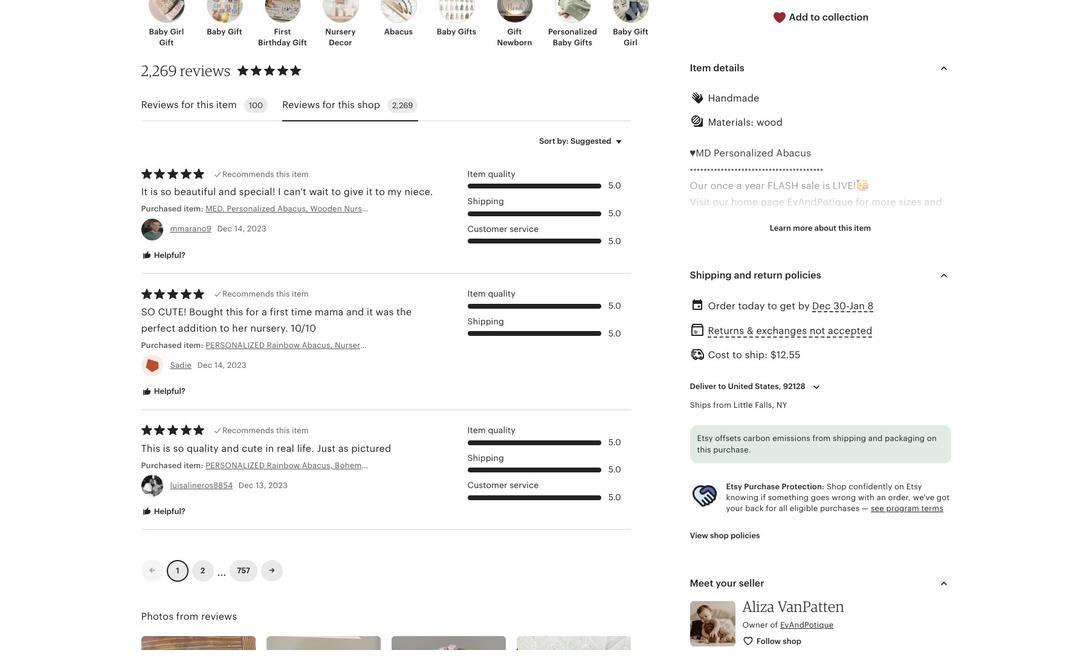 Task type: describe. For each thing, give the bounding box(es) containing it.
purchased for it
[[141, 205, 182, 214]]

something
[[768, 493, 809, 502]]

for inside ♥md personalized abacus ••••••••••••••••••••••••••••••••••••••• our once a year flash sale is live!🥳 visit our home page evandpotique for more sizes and styles!
[[856, 197, 869, 208]]

returns
[[708, 325, 744, 337]]

757 link
[[230, 561, 258, 583]]

0 vertical spatial wood
[[757, 116, 783, 128]]

1 vertical spatial launch
[[904, 509, 936, 521]]

aliza vanpatten image
[[690, 601, 735, 647]]

item for this is so quality and cute in real life. just as pictured
[[292, 426, 309, 435]]

this inside so cute! bought this for a first time mama and it was the perfect addition to her nursery. 10/10
[[226, 306, 243, 318]]

2 5.0 from the top
[[609, 209, 621, 218]]

2 horizontal spatial have
[[814, 345, 836, 356]]

children.
[[758, 575, 799, 586]]

this is so quality and cute in real life. just as pictured
[[141, 443, 391, 454]]

shop inside tab list
[[357, 99, 380, 111]]

of down bestseller
[[767, 427, 777, 438]]

we down meet
[[693, 591, 708, 603]]

and right year,
[[907, 410, 925, 422]]

recommends for a
[[223, 290, 274, 299]]

tab list containing reviews for this item
[[141, 90, 631, 121]]

united
[[728, 382, 753, 391]]

first inside so cute! bought this for a first time mama and it was the perfect addition to her nursery. 10/10
[[270, 306, 288, 318]]

your inside dropdown button
[[716, 578, 737, 589]]

helpful? button for this is so quality and cute in real life. just as pictured
[[132, 501, 195, 523]]

badge,
[[794, 460, 826, 471]]

despite
[[843, 624, 879, 636]]

in right arrives
[[806, 624, 814, 636]]

reviews for reviews for this item
[[141, 99, 179, 111]]

as
[[338, 443, 349, 454]]

you
[[699, 608, 716, 619]]

8 5.0 from the top
[[609, 493, 621, 502]]

1 vertical spatial reviews
[[201, 611, 237, 623]]

the inside so cute! bought this for a first time mama and it was the perfect addition to her nursery. 10/10
[[397, 306, 412, 318]]

opened,
[[839, 345, 878, 356]]

after
[[857, 410, 879, 422]]

that right the sure
[[741, 624, 760, 636]]

shipping and return policies button
[[679, 261, 962, 290]]

1 vertical spatial we
[[772, 476, 786, 488]]

of down 'purchase'
[[758, 493, 768, 504]]

sizes
[[899, 197, 922, 208]]

helpful? button for so cute! bought this for a first time mama and it was the perfect addition to her nursery. 10/10
[[132, 381, 195, 403]]

is left still
[[845, 361, 853, 373]]

the down firm
[[690, 378, 705, 389]]

on inside etsy offsets carbon emissions from shipping and packaging on this purchase.
[[927, 434, 937, 443]]

baby gift
[[207, 27, 242, 36]]

8
[[868, 300, 874, 312]]

event
[[758, 608, 784, 619]]

item: for beautiful
[[184, 205, 203, 214]]

our down evandpotique link
[[810, 641, 826, 651]]

to inside "button"
[[811, 11, 820, 23]]

badges
[[797, 410, 831, 422]]

helpful? for this is so quality and cute in real life. just as pictured
[[152, 507, 185, 516]]

2023 for cute
[[268, 481, 288, 490]]

dec right by
[[813, 300, 831, 312]]

this
[[141, 443, 160, 454]]

to right cost
[[733, 350, 742, 361]]

your inside ♥what sets us apart? we are the very first shop to launch a personalized rainbow abacus-back in 2021. we understand that shops new to the product have opened, but we stand firm in believing that our abacus is still set apart from the rest. here's why: 🇺🇸handcrafted in the fabulous usa! -we've held bestseller badges year after year, and we've had years of experience in the making of the product. -we hold a star seller badge, which means items are shipped on time, we respond to customers quickly, and have a history of high rated reviews. -our abacus's were sent away before the first launch to test the safety and durability, to last your family years. -we use formaldehyde free glue, non toxic-eco friendly paints, and natural unfinished-uncoated wood for the pure safety of children. -we do not charge extra for expedited 2-day shipping. if you have an event that this is needed for, we will make sure that it arrives in time, despite our typical ship times. just message our sh
[[861, 525, 882, 537]]

0 vertical spatial we
[[899, 345, 912, 356]]

and inside ♥md personalized abacus ••••••••••••••••••••••••••••••••••••••• our once a year flash sale is live!🥳 visit our home page evandpotique for more sizes and styles!
[[925, 197, 942, 208]]

1 horizontal spatial first
[[766, 312, 784, 323]]

aliza
[[743, 598, 775, 616]]

not inside ♥what sets us apart? we are the very first shop to launch a personalized rainbow abacus-back in 2021. we understand that shops new to the product have opened, but we stand firm in believing that our abacus is still set apart from the rest. here's why: 🇺🇸handcrafted in the fabulous usa! -we've held bestseller badges year after year, and we've had years of experience in the making of the product. -we hold a star seller badge, which means items are shipped on time, we respond to customers quickly, and have a history of high rated reviews. -our abacus's were sent away before the first launch to test the safety and durability, to last your family years. -we use formaldehyde free glue, non toxic-eco friendly paints, and natural unfinished-uncoated wood for the pure safety of children. -we do not charge extra for expedited 2-day shipping. if you have an event that this is needed for, we will make sure that it arrives in time, despite our typical ship times. just message our sh
[[725, 591, 741, 603]]

baby for baby gift
[[207, 27, 226, 36]]

our down product
[[791, 361, 806, 373]]

customer for it is so beautiful and special! i can't wait to give it to my niece.
[[468, 224, 508, 234]]

free
[[797, 542, 816, 553]]

1 vertical spatial safety
[[714, 575, 743, 586]]

to right us
[[768, 300, 777, 312]]

product.
[[690, 443, 731, 455]]

recommends for special!
[[223, 170, 274, 179]]

2
[[201, 567, 205, 576]]

in left real
[[266, 443, 274, 454]]

1 5.0 from the top
[[609, 181, 621, 191]]

customer service for this is so quality and cute in real life. just as pictured
[[468, 481, 539, 490]]

we down view at the bottom right of page
[[693, 542, 708, 553]]

item: for quality
[[184, 461, 203, 470]]

0 vertical spatial safety
[[729, 525, 757, 537]]

2023 for a
[[227, 361, 247, 370]]

a down shipped
[[715, 493, 720, 504]]

5 - from the top
[[690, 591, 693, 603]]

jan
[[850, 300, 865, 312]]

1 vertical spatial are
[[922, 460, 937, 471]]

home
[[732, 197, 758, 208]]

program
[[887, 504, 920, 513]]

item for so cute! bought this for a first time mama and it was the perfect addition to her nursery. 10/10
[[292, 290, 309, 299]]

ship
[[690, 641, 710, 651]]

2-
[[872, 591, 880, 603]]

a left 8
[[859, 312, 865, 323]]

personalized inside ♥md personalized abacus ••••••••••••••••••••••••••••••••••••••• our once a year flash sale is live!🥳 visit our home page evandpotique for more sizes and styles!
[[714, 147, 774, 159]]

very
[[743, 312, 763, 323]]

and down "were"
[[760, 525, 777, 537]]

3 - from the top
[[690, 509, 694, 521]]

2 vertical spatial we
[[895, 608, 908, 619]]

in up "which" at bottom
[[835, 427, 844, 438]]

seller
[[764, 460, 791, 471]]

item inside dropdown button
[[690, 63, 711, 74]]

held
[[723, 410, 744, 422]]

hold
[[710, 460, 731, 471]]

that up stand
[[906, 328, 925, 340]]

0 horizontal spatial launch
[[825, 312, 857, 323]]

photos from reviews
[[141, 611, 237, 623]]

a left star
[[734, 460, 739, 471]]

the down after
[[846, 427, 862, 438]]

ny
[[777, 401, 787, 410]]

learn
[[770, 224, 791, 233]]

from inside etsy offsets carbon emissions from shipping and packaging on this purchase.
[[813, 434, 831, 443]]

i
[[278, 186, 281, 198]]

baby girl gift link
[[141, 0, 192, 48]]

a inside ♥md personalized abacus ••••••••••••••••••••••••••••••••••••••• our once a year flash sale is live!🥳 visit our home page evandpotique for more sizes and styles!
[[737, 180, 742, 192]]

so cute! bought this for a first time mama and it was the perfect addition to her nursery. 10/10
[[141, 306, 412, 334]]

your inside shop confidently on etsy knowing if something goes wrong with an order, we've got your back for all eligible purchases —
[[726, 504, 743, 513]]

carbon
[[744, 434, 771, 443]]

our down for,
[[881, 624, 897, 636]]

wood inside ♥what sets us apart? we are the very first shop to launch a personalized rainbow abacus-back in 2021. we understand that shops new to the product have opened, but we stand firm in believing that our abacus is still set apart from the rest. here's why: 🇺🇸handcrafted in the fabulous usa! -we've held bestseller badges year after year, and we've had years of experience in the making of the product. -we hold a star seller badge, which means items are shipped on time, we respond to customers quickly, and have a history of high rated reviews. -our abacus's were sent away before the first launch to test the safety and durability, to last your family years. -we use formaldehyde free glue, non toxic-eco friendly paints, and natural unfinished-uncoated wood for the pure safety of children. -we do not charge extra for expedited 2-day shipping. if you have an event that this is needed for, we will make sure that it arrives in time, despite our typical ship times. just message our sh
[[881, 558, 907, 570]]

sent
[[783, 509, 803, 521]]

1 vertical spatial have
[[690, 493, 712, 504]]

not inside button
[[810, 325, 826, 337]]

to down abacus-
[[743, 345, 753, 356]]

deliver
[[690, 382, 717, 391]]

away
[[805, 509, 829, 521]]

shipping for this is so quality and cute in real life. just as pictured
[[468, 453, 504, 463]]

2,269 for 2,269
[[392, 101, 413, 110]]

owner
[[743, 621, 768, 630]]

quality for this is so quality and cute in real life. just as pictured
[[488, 426, 516, 435]]

of down year,
[[902, 427, 911, 438]]

0 vertical spatial just
[[317, 443, 336, 454]]

styles!
[[690, 213, 720, 225]]

and left the cute
[[221, 443, 239, 454]]

we up shipped
[[693, 460, 708, 471]]

etsy inside shop confidently on etsy knowing if something goes wrong with an order, we've got your back for all eligible purchases —
[[907, 482, 922, 491]]

recommends this item for cute
[[223, 426, 309, 435]]

cost
[[708, 350, 730, 361]]

shop inside the follow shop button
[[783, 637, 802, 646]]

luisalineros8854
[[170, 481, 233, 490]]

to up reviews.
[[830, 476, 840, 488]]

4 - from the top
[[690, 542, 693, 553]]

the up use
[[711, 525, 726, 537]]

•••••••••••••••••••••••••••••••••••••••
[[690, 164, 824, 175]]

1 horizontal spatial have
[[719, 608, 741, 619]]

do
[[710, 591, 723, 603]]

0 horizontal spatial gifts
[[458, 27, 476, 36]]

add to collection
[[787, 11, 869, 23]]

wrong
[[832, 493, 856, 502]]

use
[[710, 542, 727, 553]]

2021.
[[805, 328, 829, 340]]

we've
[[913, 493, 935, 502]]

customers
[[842, 476, 892, 488]]

and up got
[[933, 476, 951, 488]]

shipping and return policies
[[690, 270, 821, 281]]

0 vertical spatial personalized
[[548, 27, 597, 36]]

it inside so cute! bought this for a first time mama and it was the perfect addition to her nursery. 10/10
[[367, 306, 373, 318]]

on inside shop confidently on etsy knowing if something goes wrong with an order, we've got your back for all eligible purchases —
[[895, 482, 904, 491]]

luisalineros8854 dec 13, 2023
[[170, 481, 288, 490]]

toxic-
[[866, 542, 892, 553]]

etsy for etsy offsets carbon emissions from shipping and packaging on this purchase.
[[697, 434, 713, 443]]

0 vertical spatial time,
[[746, 476, 769, 488]]

and inside so cute! bought this for a first time mama and it was the perfect addition to her nursery. 10/10
[[346, 306, 364, 318]]

to up 2021. on the right
[[813, 312, 822, 323]]

2 - from the top
[[690, 460, 693, 471]]

2 horizontal spatial first
[[883, 509, 902, 521]]

real
[[277, 443, 294, 454]]

test
[[690, 525, 708, 537]]

in up product
[[793, 328, 802, 340]]

3 item quality from the top
[[468, 426, 516, 435]]

recommends this item for special!
[[223, 170, 309, 179]]

we down the ♥what
[[690, 312, 705, 323]]

the down 92128
[[775, 394, 791, 405]]

nursery.
[[250, 323, 288, 334]]

history
[[723, 493, 756, 504]]

14, for beautiful
[[234, 225, 245, 234]]

the down with
[[865, 509, 881, 521]]

gift newborn link
[[489, 0, 540, 48]]

gift inside gift newborn
[[508, 27, 522, 36]]

in right firm
[[712, 361, 721, 373]]

an inside shop confidently on etsy knowing if something goes wrong with an order, we've got your back for all eligible purchases —
[[877, 493, 886, 502]]

first
[[274, 27, 291, 36]]

we right 2021. on the right
[[832, 328, 846, 340]]

year,
[[882, 410, 905, 422]]

item for this is so quality and cute in real life. just as pictured
[[468, 426, 486, 435]]

and left the special!
[[219, 186, 236, 198]]

evandpotique inside aliza vanpatten owner of evandpotique
[[780, 621, 834, 630]]

♥what sets us apart? we are the very first shop to launch a personalized rainbow abacus-back in 2021. we understand that shops new to the product have opened, but we stand firm in believing that our abacus is still set apart from the rest. here's why: 🇺🇸handcrafted in the fabulous usa! -we've held bestseller badges year after year, and we've had years of experience in the making of the product. -we hold a star seller badge, which means items are shipped on time, we respond to customers quickly, and have a history of high rated reviews. -our abacus's were sent away before the first launch to test the safety and durability, to last your family years. -we use formaldehyde free glue, non toxic-eco friendly paints, and natural unfinished-uncoated wood for the pure safety of children. -we do not charge extra for expedited 2-day shipping. if you have an event that this is needed for, we will make sure that it arrives in time, despite our typical ship times. just message our sh
[[690, 295, 951, 651]]

to left my
[[375, 186, 385, 198]]

stand
[[915, 345, 941, 356]]

it inside ♥what sets us apart? we are the very first shop to launch a personalized rainbow abacus-back in 2021. we understand that shops new to the product have opened, but we stand firm in believing that our abacus is still set apart from the rest. here's why: 🇺🇸handcrafted in the fabulous usa! -we've held bestseller badges year after year, and we've had years of experience in the making of the product. -we hold a star seller badge, which means items are shipped on time, we respond to customers quickly, and have a history of high rated reviews. -our abacus's were sent away before the first launch to test the safety and durability, to last your family years. -we use formaldehyde free glue, non toxic-eco friendly paints, and natural unfinished-uncoated wood for the pure safety of children. -we do not charge extra for expedited 2-day shipping. if you have an event that this is needed for, we will make sure that it arrives in time, despite our typical ship times. just message our sh
[[762, 624, 769, 636]]

quality for it is so beautiful and special! i can't wait to give it to my niece.
[[488, 169, 516, 179]]

item quality for to
[[468, 169, 516, 179]]

that up evandpotique link
[[787, 608, 806, 619]]

a inside so cute! bought this for a first time mama and it was the perfect addition to her nursery. 10/10
[[262, 306, 267, 318]]

meet your seller button
[[679, 569, 962, 598]]

usa!
[[837, 394, 860, 405]]

shipping.
[[900, 591, 944, 603]]

offsets
[[715, 434, 741, 443]]

newborn
[[497, 38, 532, 47]]

this inside learn more about this item dropdown button
[[839, 224, 852, 233]]

is right this
[[163, 443, 171, 454]]

sadie dec 14, 2023
[[170, 361, 247, 370]]

the up returns
[[725, 312, 740, 323]]

deliver to united states, 92128 button
[[681, 375, 833, 400]]

so
[[141, 306, 155, 318]]

product
[[773, 345, 811, 356]]

that up why:
[[769, 361, 788, 373]]

exchanges
[[757, 325, 807, 337]]

dec for this is so quality and cute in real life. just as pictured
[[239, 481, 254, 490]]

years
[[740, 427, 765, 438]]

see program terms link
[[871, 504, 944, 513]]

can't
[[284, 186, 307, 198]]

will
[[911, 608, 927, 619]]

1
[[176, 567, 179, 576]]

gift inside baby girl gift
[[159, 38, 174, 47]]



Task type: locate. For each thing, give the bounding box(es) containing it.
dec
[[217, 225, 232, 234], [813, 300, 831, 312], [197, 361, 212, 370], [239, 481, 254, 490]]

1 vertical spatial girl
[[624, 38, 638, 47]]

1 horizontal spatial 2,269
[[392, 101, 413, 110]]

the up items
[[914, 427, 929, 438]]

from right photos
[[176, 611, 199, 623]]

item up can't at the left
[[292, 170, 309, 179]]

14, for this
[[214, 361, 225, 370]]

2 vertical spatial item:
[[184, 461, 203, 470]]

nursery decor link
[[315, 0, 366, 48]]

we up apart
[[899, 345, 912, 356]]

1 helpful? from the top
[[152, 251, 185, 260]]

gift inside the baby gift girl
[[634, 27, 649, 36]]

2023 down her
[[227, 361, 247, 370]]

0 horizontal spatial 14,
[[214, 361, 225, 370]]

1 horizontal spatial so
[[173, 443, 184, 454]]

first up family
[[883, 509, 902, 521]]

2 purchased item: from the top
[[141, 341, 206, 350]]

0 horizontal spatial back
[[746, 504, 764, 513]]

1 recommends this item from the top
[[223, 170, 309, 179]]

got
[[937, 493, 950, 502]]

day
[[880, 591, 897, 603]]

0 horizontal spatial time,
[[746, 476, 769, 488]]

to right add
[[811, 11, 820, 23]]

so for beautiful
[[161, 186, 171, 198]]

reviews for this shop
[[282, 99, 380, 111]]

0 horizontal spatial on
[[731, 476, 743, 488]]

shop inside view shop policies button
[[710, 532, 729, 541]]

is right "it"
[[150, 186, 158, 198]]

baby gift girl
[[613, 27, 649, 47]]

follow shop button
[[734, 631, 812, 651]]

item up time
[[292, 290, 309, 299]]

0 vertical spatial so
[[161, 186, 171, 198]]

girl inside the baby gift girl
[[624, 38, 638, 47]]

1 vertical spatial so
[[173, 443, 184, 454]]

item right about
[[854, 224, 871, 233]]

your down history
[[726, 504, 743, 513]]

perfect
[[141, 323, 176, 334]]

addition
[[178, 323, 217, 334]]

0 vertical spatial year
[[745, 180, 765, 192]]

and inside dropdown button
[[734, 270, 752, 281]]

the right was
[[397, 306, 412, 318]]

2 customer from the top
[[468, 481, 508, 490]]

item details button
[[679, 54, 962, 83]]

handmade
[[708, 93, 760, 104]]

times.
[[713, 641, 741, 651]]

to down got
[[939, 509, 949, 521]]

0 horizontal spatial first
[[270, 306, 288, 318]]

0 horizontal spatial are
[[707, 312, 722, 323]]

purchased down perfect on the left of the page
[[141, 341, 182, 350]]

a up nursery.
[[262, 306, 267, 318]]

1 horizontal spatial abacus
[[776, 147, 811, 159]]

not down by
[[810, 325, 826, 337]]

order,
[[888, 493, 911, 502]]

1 - from the top
[[690, 410, 693, 422]]

quality for so cute! bought this for a first time mama and it was the perfect addition to her nursery. 10/10
[[488, 289, 516, 299]]

purchased item: down this
[[141, 461, 206, 470]]

your up toxic-
[[861, 525, 882, 537]]

quickly,
[[895, 476, 931, 488]]

dec left 13,
[[239, 481, 254, 490]]

reviews for reviews for this shop
[[282, 99, 320, 111]]

eco
[[892, 542, 910, 553]]

policies up apart?
[[785, 270, 821, 281]]

see
[[871, 504, 884, 513]]

service for this is so quality and cute in real life. just as pictured
[[510, 481, 539, 490]]

0 vertical spatial are
[[707, 312, 722, 323]]

purchased down "it"
[[141, 205, 182, 214]]

policies inside dropdown button
[[785, 270, 821, 281]]

add
[[789, 11, 808, 23]]

baby inside the baby gift girl
[[613, 27, 632, 36]]

2 vertical spatial recommends this item
[[223, 426, 309, 435]]

policies
[[785, 270, 821, 281], [731, 532, 760, 541]]

policies inside button
[[731, 532, 760, 541]]

1 reviews from the left
[[141, 99, 179, 111]]

1 horizontal spatial more
[[872, 197, 896, 208]]

dec for it is so beautiful and special! i can't wait to give it to my niece.
[[217, 225, 232, 234]]

6 5.0 from the top
[[609, 438, 621, 447]]

10/10
[[291, 323, 316, 334]]

purchased for so
[[141, 341, 182, 350]]

of up charge
[[745, 575, 755, 586]]

a right once
[[737, 180, 742, 192]]

3 helpful? button from the top
[[132, 501, 195, 523]]

follow
[[757, 637, 781, 646]]

baby for baby gift girl
[[613, 27, 632, 36]]

♥what
[[690, 295, 724, 307]]

4 5.0 from the top
[[609, 301, 621, 311]]

1 recommends from the top
[[223, 170, 274, 179]]

3 5.0 from the top
[[609, 236, 621, 246]]

have down shipped
[[690, 493, 712, 504]]

pure
[[690, 575, 712, 586]]

baby for baby girl gift
[[149, 27, 168, 36]]

year inside ♥md personalized abacus ••••••••••••••••••••••••••••••••••••••• our once a year flash sale is live!🥳 visit our home page evandpotique for more sizes and styles!
[[745, 180, 765, 192]]

to up 🇺🇸handcrafted
[[719, 382, 726, 391]]

1 horizontal spatial year
[[834, 410, 854, 422]]

dec for so cute! bought this for a first time mama and it was the perfect addition to her nursery. 10/10
[[197, 361, 212, 370]]

item quality for the
[[468, 289, 516, 299]]

0 horizontal spatial girl
[[170, 27, 184, 36]]

2,269 for 2,269 reviews
[[141, 61, 177, 80]]

- down ships
[[690, 410, 693, 422]]

0 horizontal spatial more
[[793, 224, 813, 233]]

14, right sadie
[[214, 361, 225, 370]]

helpful? button down 'sadie' link
[[132, 381, 195, 403]]

2 recommends from the top
[[223, 290, 274, 299]]

0 horizontal spatial have
[[690, 493, 712, 504]]

1 vertical spatial just
[[744, 641, 763, 651]]

3 purchased from the top
[[141, 461, 182, 470]]

2 vertical spatial have
[[719, 608, 741, 619]]

our down once
[[713, 197, 729, 208]]

just inside ♥what sets us apart? we are the very first shop to launch a personalized rainbow abacus-back in 2021. we understand that shops new to the product have opened, but we stand firm in believing that our abacus is still set apart from the rest. here's why: 🇺🇸handcrafted in the fabulous usa! -we've held bestseller badges year after year, and we've had years of experience in the making of the product. -we hold a star seller badge, which means items are shipped on time, we respond to customers quickly, and have a history of high rated reviews. -our abacus's were sent away before the first launch to test the safety and durability, to last your family years. -we use formaldehyde free glue, non toxic-eco friendly paints, and natural unfinished-uncoated wood for the pure safety of children. -we do not charge extra for expedited 2-day shipping. if you have an event that this is needed for, we will make sure that it arrives in time, despite our typical ship times. just message our sh
[[744, 641, 763, 651]]

0 vertical spatial have
[[814, 345, 836, 356]]

0 horizontal spatial personalized
[[548, 27, 597, 36]]

protection:
[[782, 482, 825, 491]]

item for so cute! bought this for a first time mama and it was the perfect addition to her nursery. 10/10
[[468, 289, 486, 299]]

2 horizontal spatial on
[[927, 434, 937, 443]]

sort by: suggested button
[[530, 129, 635, 154]]

to left her
[[220, 323, 230, 334]]

helpful? button down 'mmarano9' link
[[132, 245, 195, 267]]

in down states,
[[764, 394, 773, 405]]

on inside ♥what sets us apart? we are the very first shop to launch a personalized rainbow abacus-back in 2021. we understand that shops new to the product have opened, but we stand firm in believing that our abacus is still set apart from the rest. here's why: 🇺🇸handcrafted in the fabulous usa! -we've held bestseller badges year after year, and we've had years of experience in the making of the product. -we hold a star seller badge, which means items are shipped on time, we respond to customers quickly, and have a history of high rated reviews. -our abacus's were sent away before the first launch to test the safety and durability, to last your family years. -we use formaldehyde free glue, non toxic-eco friendly paints, and natural unfinished-uncoated wood for the pure safety of children. -we do not charge extra for expedited 2-day shipping. if you have an event that this is needed for, we will make sure that it arrives in time, despite our typical ship times. just message our sh
[[731, 476, 743, 488]]

2023 down the special!
[[247, 225, 267, 234]]

wait
[[309, 186, 329, 198]]

3 helpful? from the top
[[152, 507, 185, 516]]

more inside ♥md personalized abacus ••••••••••••••••••••••••••••••••••••••• our once a year flash sale is live!🥳 visit our home page evandpotique for more sizes and styles!
[[872, 197, 896, 208]]

helpful? for it is so beautiful and special! i can't wait to give it to my niece.
[[152, 251, 185, 260]]

this inside etsy offsets carbon emissions from shipping and packaging on this purchase.
[[697, 446, 711, 455]]

2 helpful? button from the top
[[132, 381, 195, 403]]

1 vertical spatial it
[[367, 306, 373, 318]]

first up exchanges
[[766, 312, 784, 323]]

dec right the 'mmarano9' on the left top of page
[[217, 225, 232, 234]]

about
[[815, 224, 837, 233]]

natural
[[745, 558, 778, 570]]

3 recommends from the top
[[223, 426, 274, 435]]

1 item: from the top
[[184, 205, 203, 214]]

non
[[845, 542, 863, 553]]

1 vertical spatial personalized
[[714, 147, 774, 159]]

0 vertical spatial policies
[[785, 270, 821, 281]]

item up life.
[[292, 426, 309, 435]]

so right "it"
[[161, 186, 171, 198]]

this inside ♥what sets us apart? we are the very first shop to launch a personalized rainbow abacus-back in 2021. we understand that shops new to the product have opened, but we stand firm in believing that our abacus is still set apart from the rest. here's why: 🇺🇸handcrafted in the fabulous usa! -we've held bestseller badges year after year, and we've had years of experience in the making of the product. -we hold a star seller badge, which means items are shipped on time, we respond to customers quickly, and have a history of high rated reviews. -our abacus's were sent away before the first launch to test the safety and durability, to last your family years. -we use formaldehyde free glue, non toxic-eco friendly paints, and natural unfinished-uncoated wood for the pure safety of children. -we do not charge extra for expedited 2-day shipping. if you have an event that this is needed for, we will make sure that it arrives in time, despite our typical ship times. just message our sh
[[808, 608, 826, 619]]

- up if
[[690, 591, 693, 603]]

from inside ♥what sets us apart? we are the very first shop to launch a personalized rainbow abacus-back in 2021. we understand that shops new to the product have opened, but we stand firm in believing that our abacus is still set apart from the rest. here's why: 🇺🇸handcrafted in the fabulous usa! -we've held bestseller badges year after year, and we've had years of experience in the making of the product. -we hold a star seller badge, which means items are shipped on time, we respond to customers quickly, and have a history of high rated reviews. -our abacus's were sent away before the first launch to test the safety and durability, to last your family years. -we use formaldehyde free glue, non toxic-eco friendly paints, and natural unfinished-uncoated wood for the pure safety of children. -we do not charge extra for expedited 2-day shipping. if you have an event that this is needed for, we will make sure that it arrives in time, despite our typical ship times. just message our sh
[[919, 361, 941, 373]]

more right 'learn' on the right top of the page
[[793, 224, 813, 233]]

girl inside baby girl gift
[[170, 27, 184, 36]]

our inside ♥what sets us apart? we are the very first shop to launch a personalized rainbow abacus-back in 2021. we understand that shops new to the product have opened, but we stand firm in believing that our abacus is still set apart from the rest. here's why: 🇺🇸handcrafted in the fabulous usa! -we've held bestseller badges year after year, and we've had years of experience in the making of the product. -we hold a star seller badge, which means items are shipped on time, we respond to customers quickly, and have a history of high rated reviews. -our abacus's were sent away before the first launch to test the safety and durability, to last your family years. -we use formaldehyde free glue, non toxic-eco friendly paints, and natural unfinished-uncoated wood for the pure safety of children. -we do not charge extra for expedited 2-day shipping. if you have an event that this is needed for, we will make sure that it arrives in time, despite our typical ship times. just message our sh
[[694, 509, 711, 521]]

on right packaging
[[927, 434, 937, 443]]

3 recommends this item from the top
[[223, 426, 309, 435]]

1 horizontal spatial just
[[744, 641, 763, 651]]

so for quality
[[173, 443, 184, 454]]

1 purchased from the top
[[141, 205, 182, 214]]

0 vertical spatial girl
[[170, 27, 184, 36]]

gift inside first birthday gift
[[293, 38, 307, 47]]

year inside ♥what sets us apart? we are the very first shop to launch a personalized rainbow abacus-back in 2021. we understand that shops new to the product have opened, but we stand firm in believing that our abacus is still set apart from the rest. here's why: 🇺🇸handcrafted in the fabulous usa! -we've held bestseller badges year after year, and we've had years of experience in the making of the product. -we hold a star seller badge, which means items are shipped on time, we respond to customers quickly, and have a history of high rated reviews. -our abacus's were sent away before the first launch to test the safety and durability, to last your family years. -we use formaldehyde free glue, non toxic-eco friendly paints, and natural unfinished-uncoated wood for the pure safety of children. -we do not charge extra for expedited 2-day shipping. if you have an event that this is needed for, we will make sure that it arrives in time, despite our typical ship times. just message our sh
[[834, 410, 854, 422]]

- up the test
[[690, 509, 694, 521]]

2 link
[[192, 561, 214, 583]]

1 vertical spatial 2023
[[227, 361, 247, 370]]

wood right materials:
[[757, 116, 783, 128]]

reviews
[[141, 99, 179, 111], [282, 99, 320, 111]]

policies up the formaldehyde
[[731, 532, 760, 541]]

the down friendly
[[926, 558, 941, 570]]

our inside ♥md personalized abacus ••••••••••••••••••••••••••••••••••••••• our once a year flash sale is live!🥳 visit our home page evandpotique for more sizes and styles!
[[713, 197, 729, 208]]

1 horizontal spatial personalized
[[714, 147, 774, 159]]

but
[[880, 345, 896, 356]]

reviews up reviews for this item
[[180, 61, 231, 80]]

1 vertical spatial purchased
[[141, 341, 182, 350]]

helpful? button down luisalineros8854 at the left
[[132, 501, 195, 523]]

helpful? for so cute! bought this for a first time mama and it was the perfect addition to her nursery. 10/10
[[152, 387, 185, 396]]

time
[[291, 306, 312, 318]]

0 horizontal spatial abacus
[[384, 27, 413, 36]]

0 vertical spatial abacus
[[384, 27, 413, 36]]

by
[[798, 300, 810, 312]]

gift newborn
[[497, 27, 532, 47]]

item: for this
[[184, 341, 203, 350]]

evandpotique inside ♥md personalized abacus ••••••••••••••••••••••••••••••••••••••• our once a year flash sale is live!🥳 visit our home page evandpotique for more sizes and styles!
[[787, 197, 853, 208]]

is down expedited
[[828, 608, 836, 619]]

0 horizontal spatial so
[[161, 186, 171, 198]]

1 vertical spatial evandpotique
[[780, 621, 834, 630]]

and right mama
[[346, 306, 364, 318]]

0 vertical spatial helpful? button
[[132, 245, 195, 267]]

2023 for special!
[[247, 225, 267, 234]]

abacus up flash
[[776, 147, 811, 159]]

1 horizontal spatial wood
[[881, 558, 907, 570]]

0 horizontal spatial just
[[317, 443, 336, 454]]

etsy up we've
[[907, 482, 922, 491]]

fabulous
[[793, 394, 834, 405]]

pictured
[[351, 443, 391, 454]]

baby inside personalized baby gifts
[[553, 38, 572, 47]]

to left last
[[830, 525, 839, 537]]

0 vertical spatial recommends this item
[[223, 170, 309, 179]]

1 vertical spatial 2,269
[[392, 101, 413, 110]]

14,
[[234, 225, 245, 234], [214, 361, 225, 370]]

shops
[[690, 345, 718, 356]]

from up held
[[713, 401, 732, 410]]

1 horizontal spatial not
[[810, 325, 826, 337]]

1 horizontal spatial back
[[768, 328, 791, 340]]

the down abacus-
[[755, 345, 771, 356]]

1 horizontal spatial time,
[[817, 624, 841, 636]]

0 horizontal spatial 2023
[[227, 361, 247, 370]]

abacus
[[384, 27, 413, 36], [776, 147, 811, 159]]

2 vertical spatial recommends
[[223, 426, 274, 435]]

purchased item: for so
[[141, 341, 206, 350]]

us
[[753, 295, 766, 307]]

to
[[811, 11, 820, 23], [331, 186, 341, 198], [375, 186, 385, 198], [768, 300, 777, 312], [813, 312, 822, 323], [220, 323, 230, 334], [743, 345, 753, 356], [733, 350, 742, 361], [719, 382, 726, 391], [830, 476, 840, 488], [939, 509, 949, 521], [830, 525, 839, 537]]

recommends this item
[[223, 170, 309, 179], [223, 290, 309, 299], [223, 426, 309, 435]]

cute
[[242, 443, 263, 454]]

1 horizontal spatial etsy
[[726, 482, 742, 491]]

more inside dropdown button
[[793, 224, 813, 233]]

1 horizontal spatial launch
[[904, 509, 936, 521]]

we've
[[693, 410, 721, 422]]

have up abacus
[[814, 345, 836, 356]]

we down seller
[[772, 476, 786, 488]]

for,
[[877, 608, 892, 619]]

for inside so cute! bought this for a first time mama and it was the perfect addition to her nursery. 10/10
[[246, 306, 259, 318]]

and right the sizes at the top of the page
[[925, 197, 942, 208]]

2 reviews from the left
[[282, 99, 320, 111]]

it
[[366, 186, 373, 198], [367, 306, 373, 318], [762, 624, 769, 636]]

0 horizontal spatial reviews
[[141, 99, 179, 111]]

abacus inside ♥md personalized abacus ••••••••••••••••••••••••••••••••••••••• our once a year flash sale is live!🥳 visit our home page evandpotique for more sizes and styles!
[[776, 147, 811, 159]]

0 horizontal spatial not
[[725, 591, 741, 603]]

2 service from the top
[[510, 481, 539, 490]]

view shop policies
[[690, 532, 760, 541]]

2 item: from the top
[[184, 341, 203, 350]]

1 vertical spatial helpful? button
[[132, 381, 195, 403]]

personalized
[[548, 27, 597, 36], [714, 147, 774, 159]]

1 customer service from the top
[[468, 224, 539, 234]]

2 vertical spatial your
[[716, 578, 737, 589]]

0 vertical spatial helpful?
[[152, 251, 185, 260]]

helpful? down luisalineros8854 link
[[152, 507, 185, 516]]

2 vertical spatial helpful? button
[[132, 501, 195, 523]]

from down badges
[[813, 434, 831, 443]]

1 vertical spatial item quality
[[468, 289, 516, 299]]

1 vertical spatial customer service
[[468, 481, 539, 490]]

2,269 inside tab list
[[392, 101, 413, 110]]

rest.
[[708, 378, 729, 389]]

emissions
[[773, 434, 811, 443]]

service for it is so beautiful and special! i can't wait to give it to my niece.
[[510, 224, 539, 234]]

0 vertical spatial not
[[810, 325, 826, 337]]

2 item quality from the top
[[468, 289, 516, 299]]

accepted
[[828, 325, 873, 337]]

customer service for it is so beautiful and special! i can't wait to give it to my niece.
[[468, 224, 539, 234]]

1 vertical spatial policies
[[731, 532, 760, 541]]

to right wait
[[331, 186, 341, 198]]

1 vertical spatial not
[[725, 591, 741, 603]]

0 vertical spatial an
[[877, 493, 886, 502]]

recommends for cute
[[223, 426, 274, 435]]

gifts inside personalized baby gifts
[[574, 38, 593, 47]]

1 horizontal spatial girl
[[624, 38, 638, 47]]

reviews.
[[822, 493, 860, 504]]

0 horizontal spatial policies
[[731, 532, 760, 541]]

1 horizontal spatial 2023
[[247, 225, 267, 234]]

1 horizontal spatial policies
[[785, 270, 821, 281]]

7 5.0 from the top
[[609, 465, 621, 475]]

personalized left the baby gift girl at the right of the page
[[548, 27, 597, 36]]

1 horizontal spatial gifts
[[574, 38, 593, 47]]

friendly
[[913, 542, 949, 553]]

0 horizontal spatial year
[[745, 180, 765, 192]]

1 horizontal spatial an
[[877, 493, 886, 502]]

we right for,
[[895, 608, 908, 619]]

eligible
[[790, 504, 818, 513]]

0 horizontal spatial etsy
[[697, 434, 713, 443]]

more left the sizes at the top of the page
[[872, 197, 896, 208]]

recommends this item for a
[[223, 290, 309, 299]]

my
[[388, 186, 402, 198]]

helpful? button for it is so beautiful and special! i can't wait to give it to my niece.
[[132, 245, 195, 267]]

1 customer from the top
[[468, 224, 508, 234]]

1 horizontal spatial on
[[895, 482, 904, 491]]

is inside ♥md personalized abacus ••••••••••••••••••••••••••••••••••••••• our once a year flash sale is live!🥳 visit our home page evandpotique for more sizes and styles!
[[823, 180, 830, 192]]

0 vertical spatial 14,
[[234, 225, 245, 234]]

baby inside baby girl gift
[[149, 27, 168, 36]]

to inside so cute! bought this for a first time mama and it was the perfect addition to her nursery. 10/10
[[220, 323, 230, 334]]

0 vertical spatial 2023
[[247, 225, 267, 234]]

reviews right '100' at the left of page
[[282, 99, 320, 111]]

back inside ♥what sets us apart? we are the very first shop to launch a personalized rainbow abacus-back in 2021. we understand that shops new to the product have opened, but we stand firm in believing that our abacus is still set apart from the rest. here's why: 🇺🇸handcrafted in the fabulous usa! -we've held bestseller badges year after year, and we've had years of experience in the making of the product. -we hold a star seller badge, which means items are shipped on time, we respond to customers quickly, and have a history of high rated reviews. -our abacus's were sent away before the first launch to test the safety and durability, to last your family years. -we use formaldehyde free glue, non toxic-eco friendly paints, and natural unfinished-uncoated wood for the pure safety of children. -we do not charge extra for expedited 2-day shipping. if you have an event that this is needed for, we will make sure that it arrives in time, despite our typical ship times. just message our sh
[[768, 328, 791, 340]]

2 recommends this item from the top
[[223, 290, 309, 299]]

is right the 'sale'
[[823, 180, 830, 192]]

item inside tab list
[[216, 99, 237, 111]]

an inside ♥what sets us apart? we are the very first shop to launch a personalized rainbow abacus-back in 2021. we understand that shops new to the product have opened, but we stand firm in believing that our abacus is still set apart from the rest. here's why: 🇺🇸handcrafted in the fabulous usa! -we've held bestseller badges year after year, and we've had years of experience in the making of the product. -we hold a star seller badge, which means items are shipped on time, we respond to customers quickly, and have a history of high rated reviews. -our abacus's were sent away before the first launch to test the safety and durability, to last your family years. -we use formaldehyde free glue, non toxic-eco friendly paints, and natural unfinished-uncoated wood for the pure safety of children. -we do not charge extra for expedited 2-day shipping. if you have an event that this is needed for, we will make sure that it arrives in time, despite our typical ship times. just message our sh
[[744, 608, 755, 619]]

evandpotique down the 'sale'
[[787, 197, 853, 208]]

item for it is so beautiful and special! i can't wait to give it to my niece.
[[468, 169, 486, 179]]

beautiful
[[174, 186, 216, 198]]

deliver to united states, 92128
[[690, 382, 806, 391]]

&
[[747, 325, 754, 337]]

give
[[344, 186, 364, 198]]

reviews down …
[[201, 611, 237, 623]]

terms
[[922, 504, 944, 513]]

1 vertical spatial item:
[[184, 341, 203, 350]]

flash
[[768, 180, 799, 192]]

view shop policies button
[[681, 526, 769, 548]]

for inside shop confidently on etsy knowing if something goes wrong with an order, we've got your back for all eligible purchases —
[[766, 504, 777, 513]]

0 vertical spatial launch
[[825, 312, 857, 323]]

2 customer service from the top
[[468, 481, 539, 490]]

1 helpful? button from the top
[[132, 245, 195, 267]]

and inside etsy offsets carbon emissions from shipping and packaging on this purchase.
[[869, 434, 883, 443]]

falls,
[[755, 401, 775, 410]]

3 purchased item: from the top
[[141, 461, 206, 470]]

shipping for it is so beautiful and special! i can't wait to give it to my niece.
[[468, 197, 504, 206]]

girl right personalized baby gifts
[[624, 38, 638, 47]]

🇺🇸handcrafted
[[690, 394, 761, 405]]

shipping for so cute! bought this for a first time mama and it was the perfect addition to her nursery. 10/10
[[468, 317, 504, 326]]

evandpotique link
[[780, 621, 834, 630]]

etsy purchase protection:
[[726, 482, 825, 491]]

customer for this is so quality and cute in real life. just as pictured
[[468, 481, 508, 490]]

helpful? down 'mmarano9' link
[[152, 251, 185, 260]]

1 vertical spatial back
[[746, 504, 764, 513]]

niece.
[[405, 186, 433, 198]]

purchased for this
[[141, 461, 182, 470]]

1 vertical spatial year
[[834, 410, 854, 422]]

our up the test
[[694, 509, 711, 521]]

0 vertical spatial gifts
[[458, 27, 476, 36]]

baby gifts link
[[431, 0, 482, 37]]

of inside aliza vanpatten owner of evandpotique
[[770, 621, 778, 630]]

seller
[[739, 578, 765, 589]]

gifts left gift newborn
[[458, 27, 476, 36]]

means
[[860, 460, 891, 471]]

2 purchased from the top
[[141, 341, 182, 350]]

0 horizontal spatial an
[[744, 608, 755, 619]]

and up the meet your seller
[[725, 558, 742, 570]]

unfinished-
[[781, 558, 834, 570]]

are up rainbow
[[707, 312, 722, 323]]

recommends this item up this is so quality and cute in real life. just as pictured
[[223, 426, 309, 435]]

vanpatten
[[778, 598, 845, 616]]

5 5.0 from the top
[[609, 329, 621, 338]]

year
[[745, 180, 765, 192], [834, 410, 854, 422]]

an up owner at the right bottom
[[744, 608, 755, 619]]

learn more about this item
[[770, 224, 871, 233]]

1 item quality from the top
[[468, 169, 516, 179]]

purchased item: for this
[[141, 461, 206, 470]]

launch
[[825, 312, 857, 323], [904, 509, 936, 521]]

item for it is so beautiful and special! i can't wait to give it to my niece.
[[292, 170, 309, 179]]

baby for baby gifts
[[437, 27, 456, 36]]

baby gift girl link
[[605, 0, 656, 48]]

to inside dropdown button
[[719, 382, 726, 391]]

ships from little falls, ny
[[690, 401, 787, 410]]

gifts left the baby gift girl at the right of the page
[[574, 38, 593, 47]]

suggested
[[571, 136, 612, 145]]

2 vertical spatial 2023
[[268, 481, 288, 490]]

1 vertical spatial wood
[[881, 558, 907, 570]]

it up follow
[[762, 624, 769, 636]]

1 vertical spatial an
[[744, 608, 755, 619]]

purchase.
[[713, 446, 751, 455]]

an up see
[[877, 493, 886, 502]]

of
[[767, 427, 777, 438], [902, 427, 911, 438], [758, 493, 768, 504], [745, 575, 755, 586], [770, 621, 778, 630]]

nursery
[[325, 27, 356, 36]]

3 item: from the top
[[184, 461, 203, 470]]

collection
[[823, 11, 869, 23]]

purchased item: up 'sadie' link
[[141, 341, 206, 350]]

our inside ♥md personalized abacus ••••••••••••••••••••••••••••••••••••••• our once a year flash sale is live!🥳 visit our home page evandpotique for more sizes and styles!
[[690, 180, 708, 192]]

1 vertical spatial more
[[793, 224, 813, 233]]

making
[[864, 427, 899, 438]]

92128
[[783, 382, 806, 391]]

tab list
[[141, 90, 631, 121]]

expedited
[[821, 591, 869, 603]]

apart
[[892, 361, 916, 373]]

etsy inside etsy offsets carbon emissions from shipping and packaging on this purchase.
[[697, 434, 713, 443]]

0 vertical spatial it
[[366, 186, 373, 198]]

launch up 'accepted'
[[825, 312, 857, 323]]

item inside dropdown button
[[854, 224, 871, 233]]

0 vertical spatial your
[[726, 504, 743, 513]]

2 helpful? from the top
[[152, 387, 185, 396]]

shipping inside dropdown button
[[690, 270, 732, 281]]

shop inside ♥what sets us apart? we are the very first shop to launch a personalized rainbow abacus-back in 2021. we understand that shops new to the product have opened, but we stand firm in believing that our abacus is still set apart from the rest. here's why: 🇺🇸handcrafted in the fabulous usa! -we've held bestseller badges year after year, and we've had years of experience in the making of the product. -we hold a star seller badge, which means items are shipped on time, we respond to customers quickly, and have a history of high rated reviews. -our abacus's were sent away before the first launch to test the safety and durability, to last your family years. -we use formaldehyde free glue, non toxic-eco friendly paints, and natural unfinished-uncoated wood for the pure safety of children. -we do not charge extra for expedited 2-day shipping. if you have an event that this is needed for, we will make sure that it arrives in time, despite our typical ship times. just message our sh
[[787, 312, 810, 323]]

0 vertical spatial reviews
[[180, 61, 231, 80]]

back inside shop confidently on etsy knowing if something goes wrong with an order, we've got your back for all eligible purchases —
[[746, 504, 764, 513]]

aliza vanpatten owner of evandpotique
[[743, 598, 845, 630]]

1 purchased item: from the top
[[141, 205, 206, 214]]

0 horizontal spatial wood
[[757, 116, 783, 128]]

just down owner at the right bottom
[[744, 641, 763, 651]]

purchased item: for it
[[141, 205, 206, 214]]

on up order,
[[895, 482, 904, 491]]

1 service from the top
[[510, 224, 539, 234]]

0 vertical spatial our
[[690, 180, 708, 192]]

1 vertical spatial customer
[[468, 481, 508, 490]]

paints,
[[690, 558, 722, 570]]

etsy for etsy purchase protection:
[[726, 482, 742, 491]]



Task type: vqa. For each thing, say whether or not it's contained in the screenshot.
Grand
no



